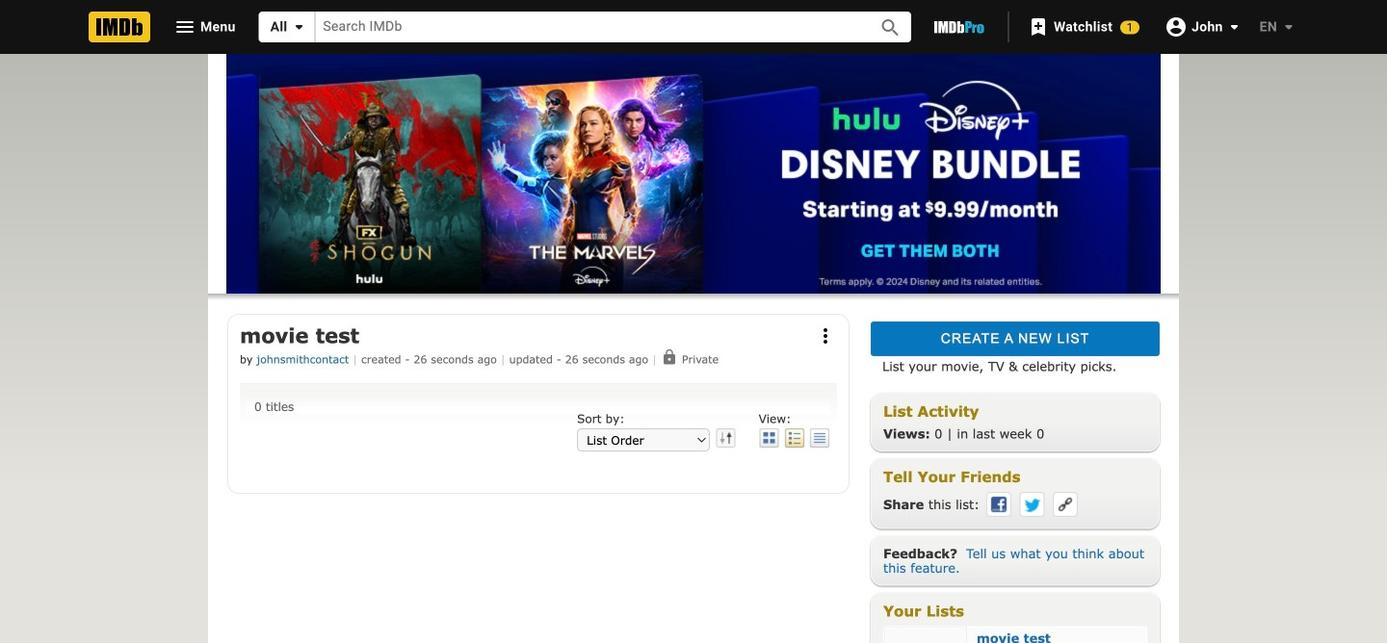 Task type: vqa. For each thing, say whether or not it's contained in the screenshot.
1st arrow drop down image from the left
yes



Task type: locate. For each thing, give the bounding box(es) containing it.
account circle image
[[1165, 15, 1188, 38]]

Search IMDb text field
[[315, 12, 858, 42]]

descending order image
[[714, 429, 736, 448]]

None search field
[[259, 12, 912, 42]]

None field
[[315, 12, 858, 42]]

grid view image
[[759, 429, 780, 448]]

arrow drop down image
[[1278, 15, 1301, 39]]

menu image
[[173, 15, 197, 39]]

detail view image
[[784, 429, 805, 448]]

home image
[[89, 12, 150, 42]]

watchlist image
[[1027, 15, 1050, 39]]

1 horizontal spatial arrow drop down image
[[1224, 15, 1247, 38]]

arrow drop down image
[[1224, 15, 1247, 38], [287, 15, 311, 39]]

submit search image
[[879, 16, 902, 39]]



Task type: describe. For each thing, give the bounding box(es) containing it.
list image image
[[885, 628, 967, 644]]

0 horizontal spatial arrow drop down image
[[287, 15, 311, 39]]

compact view image
[[809, 429, 831, 448]]



